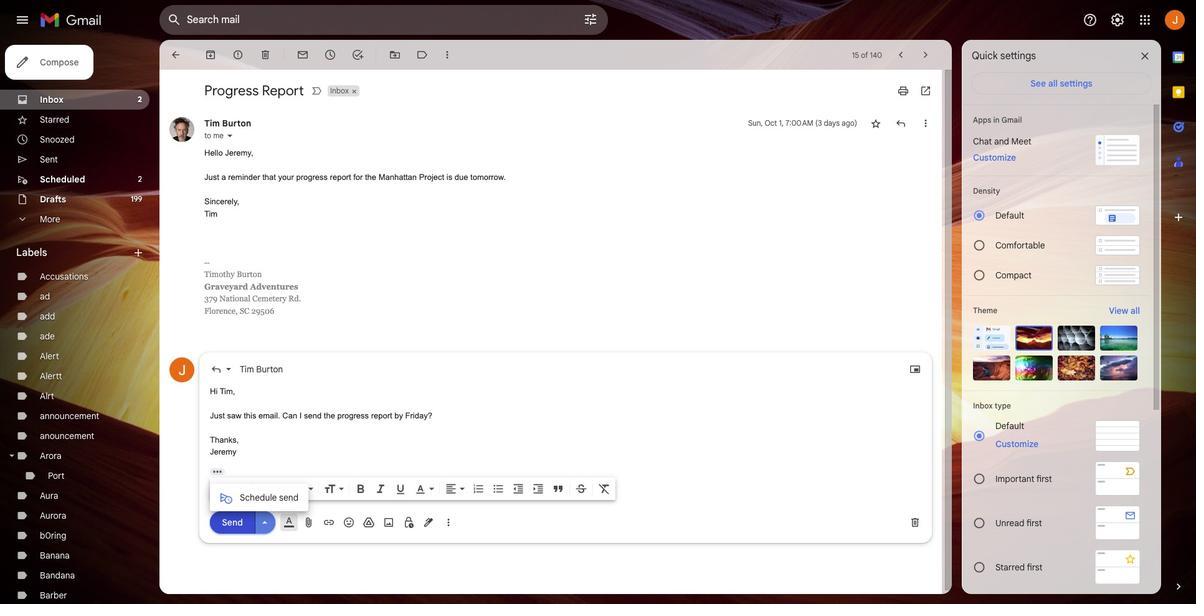 Task type: describe. For each thing, give the bounding box(es) containing it.
apps
[[973, 115, 992, 125]]

i
[[300, 411, 302, 420]]

29506
[[251, 306, 274, 316]]

settings image
[[1110, 12, 1125, 27]]

send button
[[210, 512, 255, 534]]

theme element
[[973, 305, 998, 317]]

jeremy,
[[225, 148, 253, 158]]

drafts
[[40, 194, 66, 205]]

strikethrough ‪(⌘⇧x)‬ image
[[575, 483, 588, 495]]

main menu image
[[15, 12, 30, 27]]

ade link
[[40, 331, 55, 342]]

0 horizontal spatial settings
[[1001, 50, 1036, 62]]

progress report
[[204, 82, 304, 99]]

thanks, jeremy
[[210, 435, 239, 457]]

ad
[[40, 291, 50, 302]]

progress
[[204, 82, 259, 99]]

15 of 140
[[852, 50, 882, 60]]

ad link
[[40, 291, 50, 302]]

to me
[[204, 131, 224, 140]]

bulleted list ‪(⌘⇧8)‬ image
[[492, 483, 505, 495]]

sans serif
[[258, 483, 299, 494]]

remove formatting ‪(⌘\)‬ image
[[598, 483, 611, 495]]

report inside message body text box
[[371, 411, 392, 420]]

can
[[282, 411, 297, 420]]

tim inside sincerely, tim
[[204, 209, 218, 218]]

project
[[419, 173, 444, 182]]

drafts link
[[40, 194, 66, 205]]

see all settings
[[1031, 78, 1093, 89]]

oct
[[765, 118, 777, 128]]

display density element
[[973, 186, 1140, 196]]

2 for scheduled
[[138, 174, 142, 184]]

bandana
[[40, 570, 75, 581]]

show details image
[[226, 132, 234, 140]]

0 vertical spatial tim
[[204, 118, 220, 129]]

meet
[[1012, 136, 1032, 147]]

gmail
[[1002, 115, 1022, 125]]

a
[[221, 173, 226, 182]]

advanced search options image
[[578, 7, 603, 32]]

archive image
[[204, 49, 217, 61]]

snoozed link
[[40, 134, 75, 145]]

mark as unread image
[[297, 49, 309, 61]]

2 - from the left
[[207, 258, 210, 267]]

accusations
[[40, 271, 88, 282]]

inbox for inbox link
[[40, 94, 64, 105]]

sc
[[240, 306, 249, 316]]

report
[[262, 82, 304, 99]]

hello jeremy,
[[204, 148, 253, 158]]

comfortable
[[996, 240, 1045, 251]]

back to inbox image
[[169, 49, 182, 61]]

redo ‪(⌘y)‬ image
[[235, 483, 247, 495]]

discard draft ‪(⌘⇧d)‬ image
[[909, 516, 922, 529]]

banana link
[[40, 550, 70, 561]]

announcement
[[40, 411, 99, 422]]

2 vertical spatial tim
[[240, 364, 254, 375]]

quick settings
[[972, 50, 1036, 62]]

just a reminder that your progress report for the manhattan project is due tomorrow.
[[204, 173, 508, 182]]

for
[[353, 173, 363, 182]]

not starred image
[[870, 117, 882, 130]]

gmail image
[[40, 7, 108, 32]]

2 for inbox
[[138, 95, 142, 104]]

older image
[[920, 49, 932, 61]]

progress inside message body text box
[[337, 411, 369, 420]]

sun, oct 1, 7:00 am (3 days ago) cell
[[748, 117, 857, 130]]

by
[[395, 411, 403, 420]]

timothy burton graveyard adventures 379 national cemetery rd. florence, sc 29506
[[204, 270, 301, 316]]

hi tim,
[[210, 387, 237, 396]]

add to tasks image
[[351, 49, 364, 61]]

sans serif option
[[255, 483, 306, 495]]

cemetery
[[252, 294, 287, 303]]

port link
[[48, 470, 65, 482]]

manhattan
[[379, 173, 417, 182]]

chat
[[973, 136, 992, 147]]

toggle confidential mode image
[[403, 516, 415, 529]]

undo ‪(⌘z)‬ image
[[215, 483, 227, 495]]

send inside message body text box
[[304, 411, 322, 420]]

compose button
[[5, 45, 94, 80]]

1,
[[779, 118, 784, 128]]

aura
[[40, 490, 58, 502]]

that
[[262, 173, 276, 182]]

sincerely,
[[204, 197, 239, 206]]

tomorrow.
[[470, 173, 506, 182]]

indent more ‪(⌘])‬ image
[[532, 483, 545, 495]]

sincerely, tim
[[204, 197, 239, 218]]

days
[[824, 118, 840, 128]]

first for important first
[[1037, 473, 1052, 484]]

0 vertical spatial progress
[[296, 173, 328, 182]]

national
[[219, 294, 250, 303]]

more
[[40, 214, 60, 225]]

jeremy
[[210, 447, 237, 457]]

aurora
[[40, 510, 66, 522]]

1 horizontal spatial the
[[365, 173, 376, 182]]

insert signature image
[[422, 516, 435, 529]]

is
[[447, 173, 452, 182]]

first for unread first
[[1027, 517, 1042, 529]]

insert emoji ‪(⌘⇧2)‬ image
[[343, 516, 355, 529]]

bandana link
[[40, 570, 75, 581]]

important
[[996, 473, 1035, 484]]

density
[[973, 186, 1000, 196]]

scheduled link
[[40, 174, 85, 185]]

1 vertical spatial tim burton
[[240, 364, 283, 375]]

more options image
[[445, 516, 452, 529]]

due
[[455, 173, 468, 182]]

b0ring
[[40, 530, 66, 541]]

Not starred checkbox
[[870, 117, 882, 130]]

type of response image
[[210, 363, 222, 375]]

attach files image
[[303, 516, 315, 529]]

inbox type element
[[973, 401, 1140, 411]]

type
[[995, 401, 1011, 411]]



Task type: vqa. For each thing, say whether or not it's contained in the screenshot.
Thanks, Jeremy
yes



Task type: locate. For each thing, give the bounding box(es) containing it.
1 vertical spatial starred
[[996, 562, 1025, 573]]

see
[[1031, 78, 1046, 89]]

scheduled
[[40, 174, 85, 185]]

1 vertical spatial default
[[996, 421, 1025, 432]]

default for important first
[[996, 421, 1025, 432]]

1 vertical spatial settings
[[1060, 78, 1093, 89]]

1 vertical spatial the
[[324, 411, 335, 420]]

inbox inside labels navigation
[[40, 94, 64, 105]]

Message Body text field
[[210, 385, 922, 458]]

Search mail text field
[[187, 14, 548, 26]]

1 horizontal spatial report
[[371, 411, 392, 420]]

reminder
[[228, 173, 260, 182]]

the inside message body text box
[[324, 411, 335, 420]]

inbox inside "button"
[[330, 86, 349, 95]]

see all settings button
[[972, 72, 1151, 95]]

starred down unread
[[996, 562, 1025, 573]]

snooze image
[[324, 49, 336, 61]]

inbox for inbox "button"
[[330, 86, 349, 95]]

send
[[304, 411, 322, 420], [279, 492, 299, 503]]

starred inside labels navigation
[[40, 114, 69, 125]]

1 - from the left
[[204, 258, 207, 267]]

hello
[[204, 148, 223, 158]]

alertt
[[40, 371, 62, 382]]

quote ‪(⌘⇧9)‬ image
[[552, 483, 565, 495]]

me
[[213, 131, 224, 140]]

burton inside timothy burton graveyard adventures 379 national cemetery rd. florence, sc 29506
[[237, 270, 262, 279]]

inbox up starred link
[[40, 94, 64, 105]]

2 vertical spatial first
[[1027, 562, 1043, 573]]

tim right type of response image at the bottom
[[240, 364, 254, 375]]

inbox for inbox type
[[973, 401, 993, 411]]

add link
[[40, 311, 55, 322]]

saw
[[227, 411, 241, 420]]

379
[[204, 294, 217, 303]]

friday?
[[405, 411, 432, 420]]

the
[[365, 173, 376, 182], [324, 411, 335, 420]]

graveyard
[[204, 282, 248, 291]]

0 vertical spatial default
[[996, 210, 1025, 221]]

0 vertical spatial tim burton
[[204, 118, 251, 129]]

numbered list ‪(⌘⇧7)‬ image
[[472, 483, 485, 495]]

1 horizontal spatial starred
[[996, 562, 1025, 573]]

move to image
[[389, 49, 401, 61]]

1 vertical spatial burton
[[237, 270, 262, 279]]

tab list
[[1161, 40, 1196, 560]]

sun, oct 1, 7:00 am (3 days ago)
[[748, 118, 857, 128]]

labels heading
[[16, 247, 132, 259]]

1 horizontal spatial inbox
[[330, 86, 349, 95]]

starred up snoozed link
[[40, 114, 69, 125]]

barber
[[40, 590, 67, 601]]

1 vertical spatial progress
[[337, 411, 369, 420]]

banana
[[40, 550, 70, 561]]

0 vertical spatial just
[[204, 173, 219, 182]]

insert link ‪(⌘k)‬ image
[[323, 516, 335, 529]]

search mail image
[[163, 9, 186, 31]]

insert photo image
[[383, 516, 395, 529]]

formatting options toolbar
[[210, 478, 616, 500]]

progress right your
[[296, 173, 328, 182]]

italic ‪(⌘i)‬ image
[[374, 483, 387, 495]]

0 horizontal spatial starred
[[40, 114, 69, 125]]

default down type
[[996, 421, 1025, 432]]

snoozed
[[40, 134, 75, 145]]

alert link
[[40, 351, 59, 362]]

0 vertical spatial starred
[[40, 114, 69, 125]]

-
[[204, 258, 207, 267], [207, 258, 210, 267]]

--
[[204, 258, 210, 267]]

anouncement link
[[40, 431, 94, 442]]

arora link
[[40, 450, 62, 462]]

the right i
[[324, 411, 335, 420]]

report left for at the top left
[[330, 173, 351, 182]]

sans
[[258, 483, 278, 494]]

labels navigation
[[0, 40, 160, 604]]

default up comfortable
[[996, 210, 1025, 221]]

0 vertical spatial send
[[304, 411, 322, 420]]

0 horizontal spatial the
[[324, 411, 335, 420]]

delete image
[[259, 49, 272, 61]]

inbox type
[[973, 401, 1011, 411]]

settings
[[1001, 50, 1036, 62], [1060, 78, 1093, 89]]

tim up to me
[[204, 118, 220, 129]]

0 vertical spatial first
[[1037, 473, 1052, 484]]

0 horizontal spatial send
[[279, 492, 299, 503]]

tim burton up show details image
[[204, 118, 251, 129]]

7:00 am
[[786, 118, 814, 128]]

tim down sincerely,
[[204, 209, 218, 218]]

of
[[861, 50, 868, 60]]

1 vertical spatial first
[[1027, 517, 1042, 529]]

important first
[[996, 473, 1052, 484]]

0 vertical spatial report
[[330, 173, 351, 182]]

1 vertical spatial send
[[279, 492, 299, 503]]

1 2 from the top
[[138, 95, 142, 104]]

alrt link
[[40, 391, 54, 402]]

accusations link
[[40, 271, 88, 282]]

just left saw
[[210, 411, 225, 420]]

first right unread
[[1027, 517, 1042, 529]]

tim burton right type of response image at the bottom
[[240, 364, 283, 375]]

settings right all
[[1060, 78, 1093, 89]]

just left "a"
[[204, 173, 219, 182]]

burton up email.
[[256, 364, 283, 375]]

just inside message body text box
[[210, 411, 225, 420]]

first for starred first
[[1027, 562, 1043, 573]]

default
[[996, 210, 1025, 221], [996, 421, 1025, 432]]

theme
[[973, 306, 998, 315]]

newer image
[[895, 49, 907, 61]]

underline ‪(⌘u)‬ image
[[394, 483, 407, 496]]

adventures
[[250, 282, 298, 291]]

support image
[[1083, 12, 1098, 27]]

1 vertical spatial just
[[210, 411, 225, 420]]

2 default from the top
[[996, 421, 1025, 432]]

15
[[852, 50, 859, 60]]

0 vertical spatial settings
[[1001, 50, 1036, 62]]

in
[[994, 115, 1000, 125]]

send right i
[[304, 411, 322, 420]]

inbox down snooze image
[[330, 86, 349, 95]]

compose
[[40, 57, 79, 68]]

140
[[870, 50, 882, 60]]

1 horizontal spatial progress
[[337, 411, 369, 420]]

settings right quick
[[1001, 50, 1036, 62]]

starred for starred first
[[996, 562, 1025, 573]]

settings inside button
[[1060, 78, 1093, 89]]

unread first
[[996, 517, 1042, 529]]

0 horizontal spatial progress
[[296, 173, 328, 182]]

199
[[131, 194, 142, 204]]

chat and meet
[[973, 136, 1032, 147]]

just for just a reminder that your progress report for the manhattan project is due tomorrow.
[[204, 173, 219, 182]]

0 vertical spatial burton
[[222, 118, 251, 129]]

0 horizontal spatial report
[[330, 173, 351, 182]]

1 horizontal spatial send
[[304, 411, 322, 420]]

schedule send
[[240, 492, 299, 503]]

arora
[[40, 450, 62, 462]]

tim
[[204, 118, 220, 129], [204, 209, 218, 218], [240, 364, 254, 375]]

the right for at the top left
[[365, 173, 376, 182]]

starred for starred link
[[40, 114, 69, 125]]

just for just saw this email. can i send the progress report by friday?
[[210, 411, 225, 420]]

schedule
[[240, 492, 277, 503]]

starred first
[[996, 562, 1043, 573]]

1 vertical spatial tim
[[204, 209, 218, 218]]

1 vertical spatial 2
[[138, 174, 142, 184]]

show trimmed content image
[[210, 468, 225, 475]]

quick settings element
[[972, 50, 1036, 72]]

rd.
[[289, 294, 301, 303]]

inbox
[[330, 86, 349, 95], [40, 94, 64, 105], [973, 401, 993, 411]]

sun,
[[748, 118, 763, 128]]

aurora link
[[40, 510, 66, 522]]

more image
[[441, 49, 454, 61]]

report spam image
[[232, 49, 244, 61]]

email.
[[259, 411, 280, 420]]

florence,
[[204, 306, 238, 316]]

progress left by
[[337, 411, 369, 420]]

unread
[[996, 517, 1025, 529]]

thanks,
[[210, 435, 239, 445]]

progress
[[296, 173, 328, 182], [337, 411, 369, 420]]

default for comfortable
[[996, 210, 1025, 221]]

report
[[330, 173, 351, 182], [371, 411, 392, 420]]

starred link
[[40, 114, 69, 125]]

hi
[[210, 387, 218, 396]]

report left by
[[371, 411, 392, 420]]

0 vertical spatial the
[[365, 173, 376, 182]]

inbox link
[[40, 94, 64, 105]]

alertt link
[[40, 371, 62, 382]]

2 horizontal spatial inbox
[[973, 401, 993, 411]]

labels image
[[416, 49, 429, 61]]

first down unread first
[[1027, 562, 1043, 573]]

burton up show details image
[[222, 118, 251, 129]]

0 vertical spatial 2
[[138, 95, 142, 104]]

quick
[[972, 50, 998, 62]]

more send options image
[[259, 517, 271, 529]]

None search field
[[160, 5, 608, 35]]

0 horizontal spatial inbox
[[40, 94, 64, 105]]

first right important
[[1037, 473, 1052, 484]]

1 default from the top
[[996, 210, 1025, 221]]

1 horizontal spatial settings
[[1060, 78, 1093, 89]]

ade
[[40, 331, 55, 342]]

apps in gmail
[[973, 115, 1022, 125]]

send
[[222, 517, 243, 528]]

indent less ‪(⌘[)‬ image
[[512, 483, 525, 495]]

inbox left type
[[973, 401, 993, 411]]

sent
[[40, 154, 58, 165]]

2 vertical spatial burton
[[256, 364, 283, 375]]

2 2 from the top
[[138, 174, 142, 184]]

add
[[40, 311, 55, 322]]

aura link
[[40, 490, 58, 502]]

burton up graveyard
[[237, 270, 262, 279]]

1 vertical spatial report
[[371, 411, 392, 420]]

bold ‪(⌘b)‬ image
[[355, 483, 367, 495]]

insert files using drive image
[[363, 516, 375, 529]]

send right sans
[[279, 492, 299, 503]]

this
[[244, 411, 256, 420]]

2
[[138, 95, 142, 104], [138, 174, 142, 184]]

anouncement
[[40, 431, 94, 442]]

just
[[204, 173, 219, 182], [210, 411, 225, 420]]



